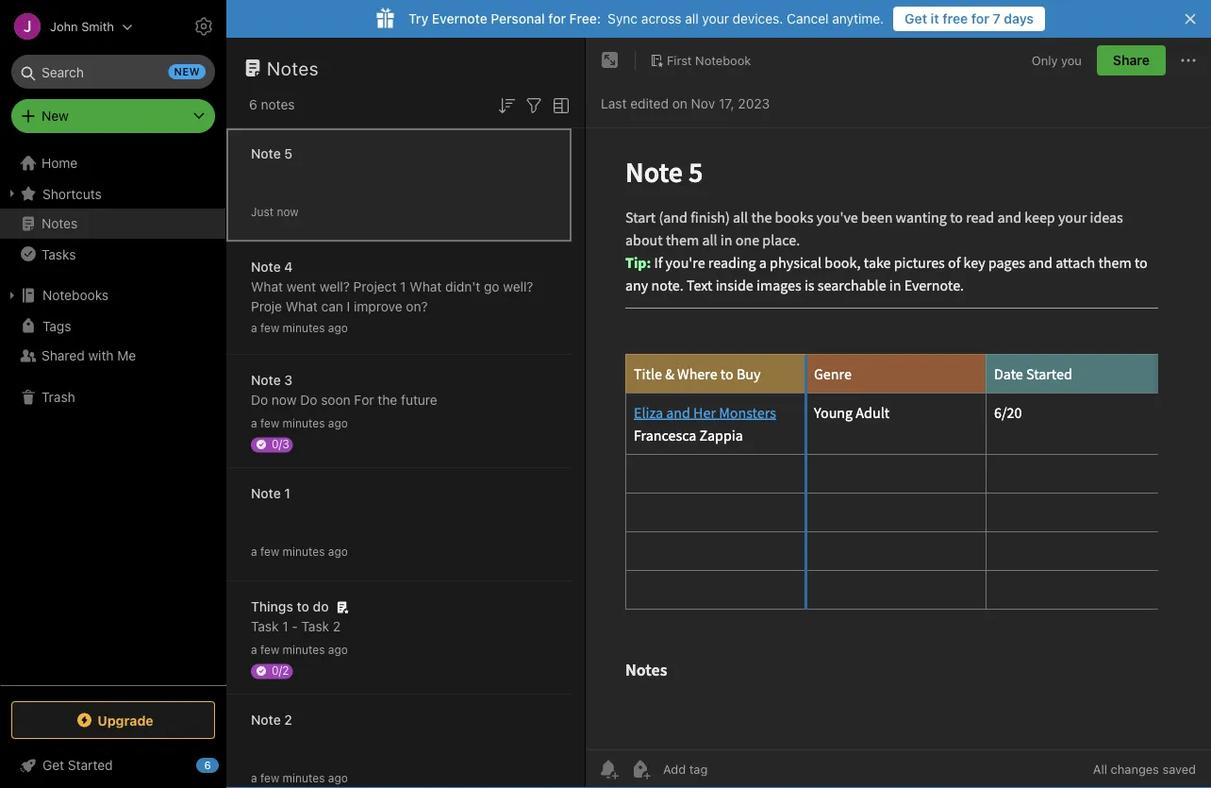 Task type: locate. For each thing, give the bounding box(es) containing it.
0 vertical spatial 1
[[400, 279, 406, 294]]

1 horizontal spatial what
[[286, 299, 318, 314]]

tasks button
[[0, 239, 226, 269]]

1 left -
[[282, 619, 288, 634]]

3 ago from the top
[[328, 545, 348, 558]]

well? up can on the top
[[320, 279, 350, 294]]

0 horizontal spatial do
[[251, 392, 268, 408]]

1 task from the left
[[251, 619, 279, 634]]

john smith
[[50, 19, 114, 34]]

things to do
[[251, 599, 329, 614]]

1 vertical spatial 6
[[204, 759, 211, 772]]

0 horizontal spatial notes
[[42, 216, 78, 231]]

task
[[251, 619, 279, 634], [302, 619, 330, 634]]

1 horizontal spatial get
[[905, 11, 928, 26]]

get
[[905, 11, 928, 26], [42, 757, 64, 773]]

2 down 0/2
[[284, 712, 292, 728]]

minutes up to in the left bottom of the page
[[283, 545, 325, 558]]

note 2
[[251, 712, 292, 728]]

get left started
[[42, 757, 64, 773]]

minutes down note 2
[[283, 772, 325, 785]]

tasks
[[42, 246, 76, 262]]

1 do from the left
[[251, 392, 268, 408]]

note window element
[[586, 38, 1212, 788]]

minutes down task 1 - task 2
[[283, 643, 325, 656]]

notes
[[267, 57, 319, 79], [42, 216, 78, 231]]

5 a few minutes ago from the top
[[251, 772, 348, 785]]

2023
[[738, 96, 770, 111]]

0 vertical spatial 2
[[333, 619, 341, 634]]

4 a few minutes ago from the top
[[251, 643, 348, 656]]

notes up tasks
[[42, 216, 78, 231]]

0 vertical spatial get
[[905, 11, 928, 26]]

1
[[400, 279, 406, 294], [284, 486, 291, 501], [282, 619, 288, 634]]

improve
[[354, 299, 403, 314]]

sync
[[608, 11, 638, 26]]

free
[[943, 11, 969, 26]]

upgrade button
[[11, 701, 215, 739]]

2 a from the top
[[251, 417, 257, 430]]

all changes saved
[[1094, 762, 1197, 776]]

2 vertical spatial 1
[[282, 619, 288, 634]]

1 vertical spatial get
[[42, 757, 64, 773]]

it
[[931, 11, 940, 26]]

a few minutes ago down note 2
[[251, 772, 348, 785]]

1 down the 0/3 in the left bottom of the page
[[284, 486, 291, 501]]

for for 7
[[972, 11, 990, 26]]

0 horizontal spatial get
[[42, 757, 64, 773]]

few up the 0/3 in the left bottom of the page
[[260, 417, 280, 430]]

note
[[251, 146, 281, 161], [251, 259, 281, 275], [251, 372, 281, 388], [251, 486, 281, 501], [251, 712, 281, 728]]

3 note from the top
[[251, 372, 281, 388]]

shared
[[42, 348, 85, 363]]

a down things
[[251, 643, 257, 656]]

1 inside what went well? project 1 what didn't go well? proje what can i improve on?
[[400, 279, 406, 294]]

a down note 3 at top left
[[251, 417, 257, 430]]

get inside help and learning task checklist field
[[42, 757, 64, 773]]

devices.
[[733, 11, 784, 26]]

on?
[[406, 299, 428, 314]]

0 horizontal spatial 6
[[204, 759, 211, 772]]

a
[[251, 321, 257, 335], [251, 417, 257, 430], [251, 545, 257, 558], [251, 643, 257, 656], [251, 772, 257, 785]]

few up 0/2
[[260, 643, 280, 656]]

few up things
[[260, 545, 280, 558]]

notes up "notes"
[[267, 57, 319, 79]]

free:
[[570, 11, 601, 26]]

evernote
[[432, 11, 488, 26]]

2 note from the top
[[251, 259, 281, 275]]

0 horizontal spatial well?
[[320, 279, 350, 294]]

home
[[42, 155, 78, 171]]

note 4
[[251, 259, 293, 275]]

new
[[174, 66, 200, 78]]

well?
[[320, 279, 350, 294], [503, 279, 534, 294]]

more actions image
[[1178, 49, 1200, 72]]

0 horizontal spatial what
[[251, 279, 283, 294]]

try
[[409, 11, 429, 26]]

few
[[260, 321, 280, 335], [260, 417, 280, 430], [260, 545, 280, 558], [260, 643, 280, 656], [260, 772, 280, 785]]

minutes up the 0/3 in the left bottom of the page
[[283, 417, 325, 430]]

last
[[601, 96, 627, 111]]

days
[[1004, 11, 1034, 26]]

shortcuts
[[42, 186, 102, 201]]

0 horizontal spatial 2
[[284, 712, 292, 728]]

a few minutes ago up the 0/3 in the left bottom of the page
[[251, 417, 348, 430]]

2 minutes from the top
[[283, 417, 325, 430]]

4
[[284, 259, 293, 275]]

minutes down can on the top
[[283, 321, 325, 335]]

3 a few minutes ago from the top
[[251, 545, 348, 558]]

2 right -
[[333, 619, 341, 634]]

task down things
[[251, 619, 279, 634]]

notebooks
[[42, 287, 109, 303]]

0 horizontal spatial for
[[549, 11, 566, 26]]

1 ago from the top
[[328, 321, 348, 335]]

add tag image
[[629, 758, 652, 780]]

only you
[[1032, 53, 1082, 67]]

1 horizontal spatial for
[[972, 11, 990, 26]]

what went well? project 1 what didn't go well? proje what can i improve on?
[[251, 279, 534, 314]]

0 vertical spatial now
[[277, 205, 299, 218]]

didn't
[[446, 279, 481, 294]]

1 up on?
[[400, 279, 406, 294]]

for left "free:"
[[549, 11, 566, 26]]

what up on?
[[410, 279, 442, 294]]

1 minutes from the top
[[283, 321, 325, 335]]

note left 4
[[251, 259, 281, 275]]

0 vertical spatial notes
[[267, 57, 319, 79]]

task down do
[[302, 619, 330, 634]]

note left 3
[[251, 372, 281, 388]]

4 note from the top
[[251, 486, 281, 501]]

4 minutes from the top
[[283, 643, 325, 656]]

smith
[[81, 19, 114, 34]]

what down went
[[286, 299, 318, 314]]

all
[[1094, 762, 1108, 776]]

can
[[321, 299, 343, 314]]

0/2
[[272, 664, 289, 677]]

now down 3
[[272, 392, 297, 408]]

do left soon
[[300, 392, 318, 408]]

1 vertical spatial now
[[272, 392, 297, 408]]

now right just
[[277, 205, 299, 218]]

few right click to collapse icon
[[260, 772, 280, 785]]

2 few from the top
[[260, 417, 280, 430]]

notes link
[[0, 209, 226, 239]]

tree containing home
[[0, 148, 227, 684]]

2 for from the left
[[972, 11, 990, 26]]

a up things
[[251, 545, 257, 558]]

1 few from the top
[[260, 321, 280, 335]]

a few minutes ago down can on the top
[[251, 321, 348, 335]]

minutes
[[283, 321, 325, 335], [283, 417, 325, 430], [283, 545, 325, 558], [283, 643, 325, 656], [283, 772, 325, 785]]

you
[[1062, 53, 1082, 67]]

do
[[251, 392, 268, 408], [300, 392, 318, 408]]

5 ago from the top
[[328, 772, 348, 785]]

a down proje
[[251, 321, 257, 335]]

now for do
[[272, 392, 297, 408]]

new button
[[11, 99, 215, 133]]

6 for 6 notes
[[249, 97, 257, 112]]

started
[[68, 757, 113, 773]]

a few minutes ago up to in the left bottom of the page
[[251, 545, 348, 558]]

a few minutes ago
[[251, 321, 348, 335], [251, 417, 348, 430], [251, 545, 348, 558], [251, 643, 348, 656], [251, 772, 348, 785]]

few down proje
[[260, 321, 280, 335]]

5 few from the top
[[260, 772, 280, 785]]

6
[[249, 97, 257, 112], [204, 759, 211, 772]]

2 task from the left
[[302, 619, 330, 634]]

4 ago from the top
[[328, 643, 348, 656]]

a right click to collapse icon
[[251, 772, 257, 785]]

try evernote personal for free: sync across all your devices. cancel anytime.
[[409, 11, 884, 26]]

3 a from the top
[[251, 545, 257, 558]]

6 notes
[[249, 97, 295, 112]]

note down 0/2
[[251, 712, 281, 728]]

0 horizontal spatial task
[[251, 619, 279, 634]]

what
[[251, 279, 283, 294], [410, 279, 442, 294], [286, 299, 318, 314]]

5
[[284, 146, 293, 161]]

7
[[993, 11, 1001, 26]]

first
[[667, 53, 692, 67]]

for inside get it free for 7 days button
[[972, 11, 990, 26]]

1 note from the top
[[251, 146, 281, 161]]

get for get started
[[42, 757, 64, 773]]

Account field
[[0, 8, 133, 45]]

what up proje
[[251, 279, 283, 294]]

edited
[[631, 96, 669, 111]]

well? right the go
[[503, 279, 534, 294]]

i
[[347, 299, 350, 314]]

go
[[484, 279, 500, 294]]

a few minutes ago down task 1 - task 2
[[251, 643, 348, 656]]

tree
[[0, 148, 227, 684]]

1 horizontal spatial task
[[302, 619, 330, 634]]

Note Editor text field
[[586, 128, 1212, 749]]

1 horizontal spatial 2
[[333, 619, 341, 634]]

6 left "notes"
[[249, 97, 257, 112]]

1 horizontal spatial notes
[[267, 57, 319, 79]]

1 vertical spatial 2
[[284, 712, 292, 728]]

6 inside help and learning task checklist field
[[204, 759, 211, 772]]

do down note 3 at top left
[[251, 392, 268, 408]]

ago
[[328, 321, 348, 335], [328, 417, 348, 430], [328, 545, 348, 558], [328, 643, 348, 656], [328, 772, 348, 785]]

note left 5 on the left of page
[[251, 146, 281, 161]]

shortcuts button
[[0, 178, 226, 209]]

expand notebooks image
[[5, 288, 20, 303]]

1 horizontal spatial do
[[300, 392, 318, 408]]

add a reminder image
[[597, 758, 620, 780]]

note down the 0/3 in the left bottom of the page
[[251, 486, 281, 501]]

me
[[117, 348, 136, 363]]

5 note from the top
[[251, 712, 281, 728]]

1 for from the left
[[549, 11, 566, 26]]

shared with me link
[[0, 341, 226, 371]]

for left 7
[[972, 11, 990, 26]]

1 horizontal spatial 6
[[249, 97, 257, 112]]

1 vertical spatial 1
[[284, 486, 291, 501]]

6 left click to collapse icon
[[204, 759, 211, 772]]

Add filters field
[[523, 92, 545, 117]]

0 vertical spatial 6
[[249, 97, 257, 112]]

1 horizontal spatial well?
[[503, 279, 534, 294]]

with
[[88, 348, 114, 363]]

add filters image
[[523, 94, 545, 117]]

note for note 2
[[251, 712, 281, 728]]

get left it at top
[[905, 11, 928, 26]]

Add tag field
[[662, 761, 803, 777]]

get inside get it free for 7 days button
[[905, 11, 928, 26]]

3 few from the top
[[260, 545, 280, 558]]



Task type: describe. For each thing, give the bounding box(es) containing it.
5 minutes from the top
[[283, 772, 325, 785]]

2 a few minutes ago from the top
[[251, 417, 348, 430]]

to
[[297, 599, 309, 614]]

1 vertical spatial notes
[[42, 216, 78, 231]]

home link
[[0, 148, 227, 178]]

note for note 3
[[251, 372, 281, 388]]

1 a few minutes ago from the top
[[251, 321, 348, 335]]

things
[[251, 599, 293, 614]]

4 few from the top
[[260, 643, 280, 656]]

john
[[50, 19, 78, 34]]

notes
[[261, 97, 295, 112]]

-
[[292, 619, 298, 634]]

task 1 - task 2
[[251, 619, 341, 634]]

last edited on nov 17, 2023
[[601, 96, 770, 111]]

note for note 4
[[251, 259, 281, 275]]

tags
[[42, 318, 71, 333]]

3
[[284, 372, 293, 388]]

View options field
[[545, 92, 573, 117]]

More actions field
[[1178, 45, 1200, 76]]

all
[[685, 11, 699, 26]]

2 ago from the top
[[328, 417, 348, 430]]

for
[[354, 392, 374, 408]]

notebooks link
[[0, 280, 226, 310]]

get started
[[42, 757, 113, 773]]

Help and Learning task checklist field
[[0, 750, 227, 780]]

now for just
[[277, 205, 299, 218]]

note for note 5
[[251, 146, 281, 161]]

changes
[[1111, 762, 1160, 776]]

note 5
[[251, 146, 293, 161]]

5 a from the top
[[251, 772, 257, 785]]

expand note image
[[599, 49, 622, 72]]

2 do from the left
[[300, 392, 318, 408]]

tags button
[[0, 310, 226, 341]]

1 for task 1 - task 2
[[282, 619, 288, 634]]

your
[[703, 11, 729, 26]]

6 for 6
[[204, 759, 211, 772]]

the
[[378, 392, 398, 408]]

note 1
[[251, 486, 291, 501]]

click to collapse image
[[219, 753, 234, 776]]

trash link
[[0, 382, 226, 412]]

trash
[[42, 389, 75, 405]]

soon
[[321, 392, 351, 408]]

anytime.
[[833, 11, 884, 26]]

1 well? from the left
[[320, 279, 350, 294]]

shared with me
[[42, 348, 136, 363]]

17,
[[719, 96, 735, 111]]

proje
[[251, 299, 282, 314]]

just now
[[251, 205, 299, 218]]

new
[[42, 108, 69, 124]]

upgrade
[[97, 712, 154, 728]]

0/3
[[272, 437, 289, 451]]

personal
[[491, 11, 545, 26]]

across
[[642, 11, 682, 26]]

share
[[1114, 52, 1150, 68]]

notebook
[[696, 53, 752, 67]]

saved
[[1163, 762, 1197, 776]]

3 minutes from the top
[[283, 545, 325, 558]]

note for note 1
[[251, 486, 281, 501]]

only
[[1032, 53, 1058, 67]]

do
[[313, 599, 329, 614]]

share button
[[1098, 45, 1166, 76]]

project
[[354, 279, 397, 294]]

1 a from the top
[[251, 321, 257, 335]]

went
[[287, 279, 316, 294]]

Search text field
[[25, 55, 202, 89]]

on
[[673, 96, 688, 111]]

get it free for 7 days button
[[894, 7, 1046, 31]]

1 for note 1
[[284, 486, 291, 501]]

cancel
[[787, 11, 829, 26]]

just
[[251, 205, 274, 218]]

get for get it free for 7 days
[[905, 11, 928, 26]]

get it free for 7 days
[[905, 11, 1034, 26]]

2 well? from the left
[[503, 279, 534, 294]]

future
[[401, 392, 438, 408]]

do now do soon for the future
[[251, 392, 438, 408]]

4 a from the top
[[251, 643, 257, 656]]

new search field
[[25, 55, 206, 89]]

Sort options field
[[495, 92, 518, 117]]

first notebook button
[[644, 47, 758, 74]]

first notebook
[[667, 53, 752, 67]]

2 horizontal spatial what
[[410, 279, 442, 294]]

nov
[[691, 96, 716, 111]]

for for free:
[[549, 11, 566, 26]]

note 3
[[251, 372, 293, 388]]

settings image
[[193, 15, 215, 38]]



Task type: vqa. For each thing, say whether or not it's contained in the screenshot.
Font size field
no



